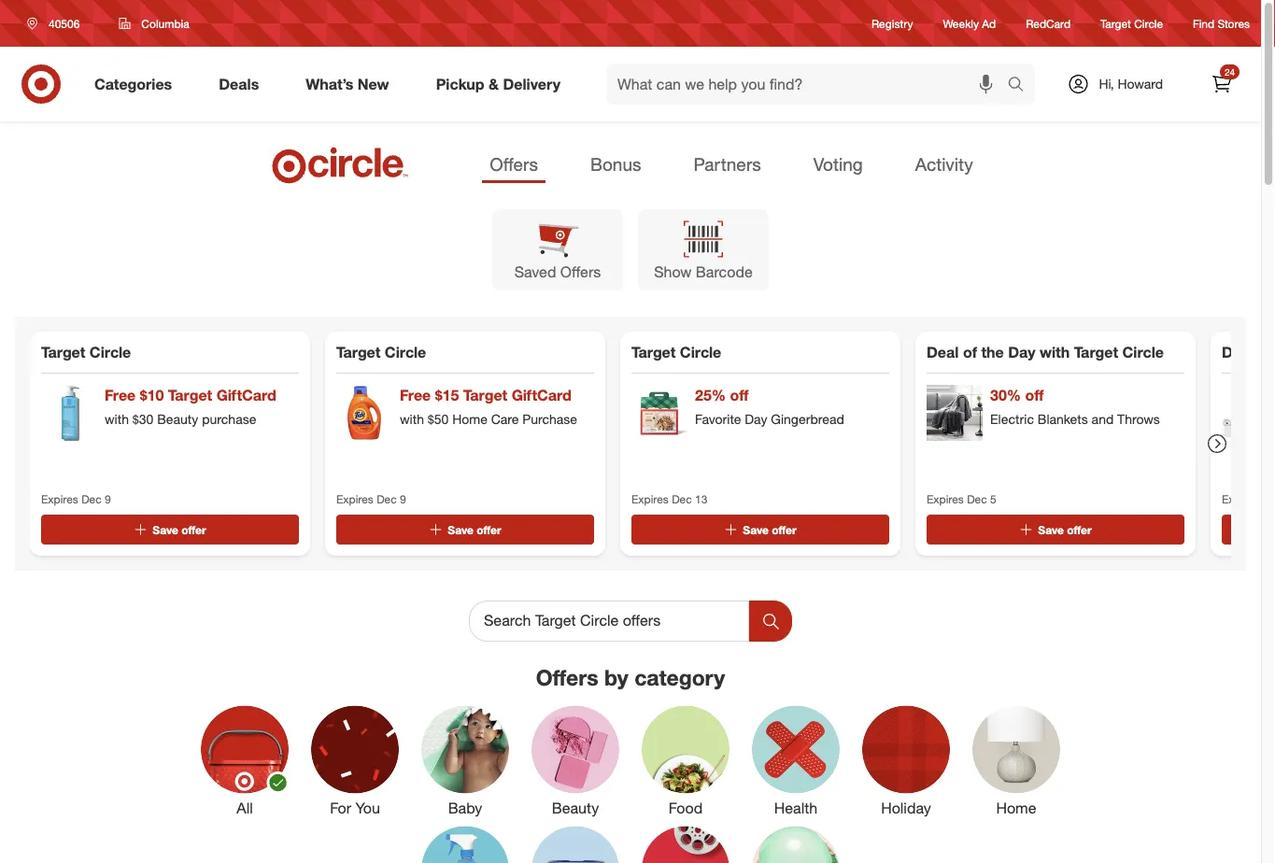 Task type: locate. For each thing, give the bounding box(es) containing it.
1 9 from the left
[[105, 492, 111, 506]]

expires dec 5
[[927, 492, 997, 506]]

expires left 13
[[632, 492, 669, 506]]

offers for offers
[[490, 153, 538, 175]]

4 expires from the left
[[927, 492, 964, 506]]

3 save from the left
[[743, 523, 769, 537]]

9 for free $10 target giftcard
[[105, 492, 111, 506]]

voting link
[[806, 148, 871, 183]]

home button
[[973, 706, 1061, 819]]

deal left the
[[927, 343, 959, 361]]

None text field
[[469, 601, 750, 642]]

2 expires dec 9 from the left
[[336, 492, 406, 506]]

throws
[[1118, 411, 1161, 427]]

1 offer from the left
[[182, 523, 206, 537]]

circle up free $15 target giftcard  with $50 home care purchase image
[[385, 343, 426, 361]]

free $10 target giftcard with $30 beauty purchase
[[105, 386, 277, 427]]

1 horizontal spatial deal
[[1223, 343, 1255, 361]]

9
[[105, 492, 111, 506], [400, 492, 406, 506]]

deal up 20% off target certified refurbished apple product image
[[1223, 343, 1255, 361]]

category
[[635, 665, 726, 691]]

expires de
[[1223, 492, 1276, 506]]

free inside free $15 target giftcard with $50 home care purchase
[[400, 386, 431, 405]]

24 link
[[1202, 64, 1243, 105]]

ad
[[983, 16, 997, 30]]

expires dec 9 down free $15 target giftcard  with $50 home care purchase image
[[336, 492, 406, 506]]

expires left the de
[[1223, 492, 1260, 506]]

save offer button
[[41, 515, 299, 545], [336, 515, 594, 545], [632, 515, 890, 545], [927, 515, 1185, 545]]

with inside free $10 target giftcard with $30 beauty purchase
[[105, 411, 129, 427]]

toys & sports image
[[752, 827, 840, 864]]

day for gingerbread
[[745, 411, 768, 427]]

tech & entertainment image
[[642, 827, 730, 864]]

2 dec from the left
[[377, 492, 397, 506]]

expires down the 'free $10 target giftcard  with $30 beauty purchase' image
[[41, 492, 78, 506]]

beauty
[[552, 799, 599, 818]]

dec left 13
[[672, 492, 692, 506]]

2 expires from the left
[[336, 492, 374, 506]]

target circle up free $15 target giftcard  with $50 home care purchase image
[[336, 343, 426, 361]]

4 offer from the left
[[1068, 523, 1092, 537]]

the
[[982, 343, 1005, 361]]

save offer for 25% off
[[743, 523, 797, 537]]

$30
[[133, 411, 154, 427]]

4 save offer from the left
[[1039, 523, 1092, 537]]

expires dec 13
[[632, 492, 708, 506]]

2 deal from the left
[[1223, 343, 1255, 361]]

30% off electric blankets and throws
[[991, 386, 1161, 427]]

2 giftcard from the left
[[512, 386, 572, 405]]

offers
[[490, 153, 538, 175], [561, 263, 601, 281], [536, 665, 599, 691]]

2 save offer from the left
[[448, 523, 502, 537]]

partners link
[[687, 148, 769, 183]]

off right 25%
[[731, 386, 749, 405]]

of for deal of 
[[1259, 343, 1273, 361]]

save offer for 30% off
[[1039, 523, 1092, 537]]

1 horizontal spatial off
[[1026, 386, 1045, 405]]

columbia
[[141, 16, 189, 30]]

target up home
[[463, 386, 508, 405]]

off inside 30% off electric blankets and throws
[[1026, 386, 1045, 405]]

target up the 'free $10 target giftcard  with $30 beauty purchase' image
[[41, 343, 85, 361]]

food button
[[642, 706, 730, 819]]

offers down the 'pickup & delivery' link
[[490, 153, 538, 175]]

3 save offer from the left
[[743, 523, 797, 537]]

offer for free $10 target giftcard
[[182, 523, 206, 537]]

$50
[[428, 411, 449, 427]]

5
[[991, 492, 997, 506]]

with left the "$50"
[[400, 411, 424, 427]]

save offer button for free $10 target giftcard
[[41, 515, 299, 545]]

free for free $15 target giftcard
[[400, 386, 431, 405]]

3 dec from the left
[[672, 492, 692, 506]]

target circle up hi, howard
[[1101, 16, 1164, 30]]

2 save offer button from the left
[[336, 515, 594, 545]]

giftcard inside free $10 target giftcard with $30 beauty purchase
[[217, 386, 277, 405]]

off
[[731, 386, 749, 405], [1026, 386, 1045, 405]]

with
[[1040, 343, 1070, 361], [105, 411, 129, 427], [400, 411, 424, 427]]

4 save offer button from the left
[[927, 515, 1185, 545]]

save
[[153, 523, 178, 537], [448, 523, 474, 537], [743, 523, 769, 537], [1039, 523, 1064, 537]]

expires for free $15 target giftcard
[[336, 492, 374, 506]]

1 of from the left
[[964, 343, 978, 361]]

dec down free $15 target giftcard  with $50 home care purchase image
[[377, 492, 397, 506]]

1 expires dec 9 from the left
[[41, 492, 111, 506]]

target circle up 25%
[[632, 343, 722, 361]]

1 vertical spatial day
[[745, 411, 768, 427]]

2 horizontal spatial with
[[1040, 343, 1070, 361]]

deals link
[[203, 64, 283, 105]]

target circle logo image
[[269, 146, 411, 185]]

expires down free $15 target giftcard  with $50 home care purchase image
[[336, 492, 374, 506]]

1 expires from the left
[[41, 492, 78, 506]]

household supplies image
[[422, 827, 509, 864]]

0 vertical spatial day
[[1009, 343, 1036, 361]]

1 save from the left
[[153, 523, 178, 537]]

25% off favorite day gingerbread image
[[632, 385, 688, 441]]

off for 30% off
[[1026, 386, 1045, 405]]

1 off from the left
[[731, 386, 749, 405]]

off inside 25% off favorite day gingerbread
[[731, 386, 749, 405]]

hi,
[[1100, 76, 1115, 92]]

1 horizontal spatial free
[[400, 386, 431, 405]]

expires for 25% off
[[632, 492, 669, 506]]

of left the
[[964, 343, 978, 361]]

activity link
[[908, 148, 981, 183]]

day right favorite
[[745, 411, 768, 427]]

target circle up the 'free $10 target giftcard  with $30 beauty purchase' image
[[41, 343, 131, 361]]

target circle for free $10 target giftcard
[[41, 343, 131, 361]]

free for free $10 target giftcard
[[105, 386, 136, 405]]

expires dec 9 for free $10 target giftcard
[[41, 492, 111, 506]]

of for deal of the day with target circle
[[964, 343, 978, 361]]

save offer button for free $15 target giftcard
[[336, 515, 594, 545]]

dec left 5
[[968, 492, 988, 506]]

off for 25% off
[[731, 386, 749, 405]]

circle up the 'free $10 target giftcard  with $30 beauty purchase' image
[[90, 343, 131, 361]]

offers right saved
[[561, 263, 601, 281]]

baby button
[[422, 706, 509, 819]]

1 horizontal spatial 9
[[400, 492, 406, 506]]

expires for 30% off
[[927, 492, 964, 506]]

health button
[[752, 706, 840, 819]]

deal for deal of the day with target circle
[[927, 343, 959, 361]]

dec down the 'free $10 target giftcard  with $30 beauty purchase' image
[[81, 492, 102, 506]]

1 horizontal spatial giftcard
[[512, 386, 572, 405]]

$15
[[435, 386, 459, 405]]

food
[[669, 799, 703, 818]]

1 horizontal spatial expires dec 9
[[336, 492, 406, 506]]

0 horizontal spatial deal
[[927, 343, 959, 361]]

9 for free $15 target giftcard
[[400, 492, 406, 506]]

1 horizontal spatial day
[[1009, 343, 1036, 361]]

giftcard
[[217, 386, 277, 405], [512, 386, 572, 405]]

offers left 'by'
[[536, 665, 599, 691]]

with up 30% off electric blankets and throws
[[1040, 343, 1070, 361]]

0 horizontal spatial free
[[105, 386, 136, 405]]

4 save from the left
[[1039, 523, 1064, 537]]

you
[[356, 799, 380, 818]]

0 horizontal spatial giftcard
[[217, 386, 277, 405]]

0 horizontal spatial off
[[731, 386, 749, 405]]

giftcard inside free $15 target giftcard with $50 home care purchase
[[512, 386, 572, 405]]

of
[[964, 343, 978, 361], [1259, 343, 1273, 361]]

3 offer from the left
[[772, 523, 797, 537]]

1 save offer button from the left
[[41, 515, 299, 545]]

free left $15
[[400, 386, 431, 405]]

save offer
[[153, 523, 206, 537], [448, 523, 502, 537], [743, 523, 797, 537], [1039, 523, 1092, 537]]

day right the
[[1009, 343, 1036, 361]]

target up beauty
[[168, 386, 212, 405]]

circle up 25%
[[680, 343, 722, 361]]

columbia button
[[107, 7, 202, 40]]

of up 20% off target certified refurbished apple product image
[[1259, 343, 1273, 361]]

with for $50
[[400, 411, 424, 427]]

offers by category
[[536, 665, 726, 691]]

free
[[105, 386, 136, 405], [400, 386, 431, 405]]

2 save from the left
[[448, 523, 474, 537]]

1 deal from the left
[[927, 343, 959, 361]]

home
[[997, 799, 1037, 818]]

holiday button
[[863, 706, 951, 819]]

expires dec 9
[[41, 492, 111, 506], [336, 492, 406, 506]]

with for target
[[1040, 343, 1070, 361]]

expires for free $10 target giftcard
[[41, 492, 78, 506]]

30%
[[991, 386, 1022, 405]]

favorite
[[695, 411, 742, 427]]

with left $30
[[105, 411, 129, 427]]

offers inside button
[[561, 263, 601, 281]]

1 save offer from the left
[[153, 523, 206, 537]]

search
[[1000, 77, 1045, 95]]

40506
[[49, 16, 80, 30]]

offer for 30% off
[[1068, 523, 1092, 537]]

1 giftcard from the left
[[217, 386, 277, 405]]

0 horizontal spatial with
[[105, 411, 129, 427]]

free inside free $10 target giftcard with $30 beauty purchase
[[105, 386, 136, 405]]

1 horizontal spatial of
[[1259, 343, 1273, 361]]

3 expires from the left
[[632, 492, 669, 506]]

expires dec 9 down the 'free $10 target giftcard  with $30 beauty purchase' image
[[41, 492, 111, 506]]

day
[[1009, 343, 1036, 361], [745, 411, 768, 427]]

1 dec from the left
[[81, 492, 102, 506]]

2 offer from the left
[[477, 523, 502, 537]]

expires left 5
[[927, 492, 964, 506]]

4 dec from the left
[[968, 492, 988, 506]]

expires dec 9 for free $15 target giftcard
[[336, 492, 406, 506]]

pickup
[[436, 75, 485, 93]]

0 horizontal spatial day
[[745, 411, 768, 427]]

free $15 target giftcard  with $50 home care purchase image
[[336, 385, 393, 441]]

1 free from the left
[[105, 386, 136, 405]]

2 off from the left
[[1026, 386, 1045, 405]]

pickup & delivery link
[[420, 64, 584, 105]]

1 horizontal spatial with
[[400, 411, 424, 427]]

categories
[[94, 75, 172, 93]]

show
[[654, 263, 692, 281]]

0 horizontal spatial 9
[[105, 492, 111, 506]]

show barcode
[[654, 263, 753, 281]]

0 horizontal spatial expires dec 9
[[41, 492, 111, 506]]

save for 25% off
[[743, 523, 769, 537]]

0 horizontal spatial of
[[964, 343, 978, 361]]

target
[[1101, 16, 1132, 30], [41, 343, 85, 361], [336, 343, 381, 361], [632, 343, 676, 361], [1075, 343, 1119, 361], [168, 386, 212, 405], [463, 386, 508, 405]]

off right 30%
[[1026, 386, 1045, 405]]

target inside free $15 target giftcard with $50 home care purchase
[[463, 386, 508, 405]]

dec
[[81, 492, 102, 506], [377, 492, 397, 506], [672, 492, 692, 506], [968, 492, 988, 506]]

3 save offer button from the left
[[632, 515, 890, 545]]

40506 button
[[15, 7, 99, 40]]

day inside 25% off favorite day gingerbread
[[745, 411, 768, 427]]

2 free from the left
[[400, 386, 431, 405]]

1 vertical spatial offers
[[561, 263, 601, 281]]

2 vertical spatial offers
[[536, 665, 599, 691]]

25%
[[695, 386, 726, 405]]

free left $10
[[105, 386, 136, 405]]

2 of from the left
[[1259, 343, 1273, 361]]

offer
[[182, 523, 206, 537], [477, 523, 502, 537], [772, 523, 797, 537], [1068, 523, 1092, 537]]

health
[[775, 799, 818, 818]]

2 9 from the left
[[400, 492, 406, 506]]

giftcard for free $10 target giftcard
[[217, 386, 277, 405]]

0 vertical spatial offers
[[490, 153, 538, 175]]

with inside free $15 target giftcard with $50 home care purchase
[[400, 411, 424, 427]]



Task type: vqa. For each thing, say whether or not it's contained in the screenshot.
Deal of the Day with Target Circle
yes



Task type: describe. For each thing, give the bounding box(es) containing it.
save for free $15 target giftcard
[[448, 523, 474, 537]]

purchase
[[523, 411, 578, 427]]

for you button
[[311, 706, 399, 819]]

show barcode button
[[638, 210, 769, 291]]

offers link
[[483, 148, 546, 183]]

24
[[1225, 66, 1236, 78]]

all button
[[201, 706, 289, 819]]

electric
[[991, 411, 1035, 427]]

weekly ad
[[944, 16, 997, 30]]

what's new link
[[290, 64, 413, 105]]

saved offers button
[[493, 210, 623, 291]]

weekly ad link
[[944, 15, 997, 31]]

what's
[[306, 75, 354, 93]]

deal for deal of 
[[1223, 343, 1255, 361]]

all
[[237, 799, 253, 818]]

dec for free $10 target giftcard
[[81, 492, 102, 506]]

save for free $10 target giftcard
[[153, 523, 178, 537]]

pets image
[[532, 827, 620, 864]]

circle for free $15 target giftcard
[[385, 343, 426, 361]]

dec for 30% off
[[968, 492, 988, 506]]

target circle for 25% off
[[632, 343, 722, 361]]

de
[[1263, 492, 1276, 506]]

blankets
[[1038, 411, 1089, 427]]

save offer for free $15 target giftcard
[[448, 523, 502, 537]]

30% off electric blankets and throws image
[[927, 385, 983, 441]]

circle left find
[[1135, 16, 1164, 30]]

stores
[[1218, 16, 1251, 30]]

pickup & delivery
[[436, 75, 561, 93]]

saved
[[515, 263, 557, 281]]

purchase
[[202, 411, 256, 427]]

beauty button
[[532, 706, 620, 819]]

circle for 25% off
[[680, 343, 722, 361]]

home
[[453, 411, 488, 427]]

deals
[[219, 75, 259, 93]]

dec for 25% off
[[672, 492, 692, 506]]

$10
[[140, 386, 164, 405]]

free $15 target giftcard with $50 home care purchase
[[400, 386, 578, 427]]

for you
[[330, 799, 380, 818]]

target up hi,
[[1101, 16, 1132, 30]]

find stores link
[[1194, 15, 1251, 31]]

bonus link
[[583, 148, 649, 183]]

dec for free $15 target giftcard
[[377, 492, 397, 506]]

25% off favorite day gingerbread
[[695, 386, 845, 427]]

what's new
[[306, 75, 389, 93]]

save for 30% off
[[1039, 523, 1064, 537]]

deal of the day with target circle
[[927, 343, 1165, 361]]

weekly
[[944, 16, 980, 30]]

search button
[[1000, 64, 1045, 108]]

target circle for free $15 target giftcard
[[336, 343, 426, 361]]

find
[[1194, 16, 1215, 30]]

offers for offers by category
[[536, 665, 599, 691]]

save offer for free $10 target giftcard
[[153, 523, 206, 537]]

care
[[491, 411, 519, 427]]

find stores
[[1194, 16, 1251, 30]]

redcard
[[1026, 16, 1071, 30]]

registry
[[872, 16, 914, 30]]

saved offers
[[515, 263, 601, 281]]

&
[[489, 75, 499, 93]]

gingerbread
[[771, 411, 845, 427]]

by
[[605, 665, 629, 691]]

giftcard for free $15 target giftcard
[[512, 386, 572, 405]]

free $10 target giftcard  with $30 beauty purchase image
[[41, 385, 97, 441]]

target inside free $10 target giftcard with $30 beauty purchase
[[168, 386, 212, 405]]

circle up the throws
[[1123, 343, 1165, 361]]

for
[[330, 799, 352, 818]]

barcode
[[696, 263, 753, 281]]

What can we help you find? suggestions appear below search field
[[607, 64, 1013, 105]]

5 expires from the left
[[1223, 492, 1260, 506]]

target circle link
[[1101, 15, 1164, 31]]

redcard link
[[1026, 15, 1071, 31]]

target up 25% off favorite day gingerbread image
[[632, 343, 676, 361]]

bonus
[[591, 153, 642, 175]]

categories link
[[79, 64, 196, 105]]

offer for free $15 target giftcard
[[477, 523, 502, 537]]

target up free $15 target giftcard  with $50 home care purchase image
[[336, 343, 381, 361]]

day for with
[[1009, 343, 1036, 361]]

circle for free $10 target giftcard
[[90, 343, 131, 361]]

20% off target certified refurbished apple product image
[[1223, 385, 1276, 441]]

13
[[696, 492, 708, 506]]

target up 30% off electric blankets and throws
[[1075, 343, 1119, 361]]

howard
[[1118, 76, 1164, 92]]

delivery
[[503, 75, 561, 93]]

with for $30
[[105, 411, 129, 427]]

partners
[[694, 153, 762, 175]]

save offer button for 25% off
[[632, 515, 890, 545]]

save offer button for 30% off
[[927, 515, 1185, 545]]

beauty
[[157, 411, 198, 427]]

hi, howard
[[1100, 76, 1164, 92]]

and
[[1092, 411, 1114, 427]]

new
[[358, 75, 389, 93]]

baby
[[448, 799, 483, 818]]

registry link
[[872, 15, 914, 31]]

activity
[[916, 153, 974, 175]]

offer for 25% off
[[772, 523, 797, 537]]

deal of 
[[1223, 343, 1276, 361]]



